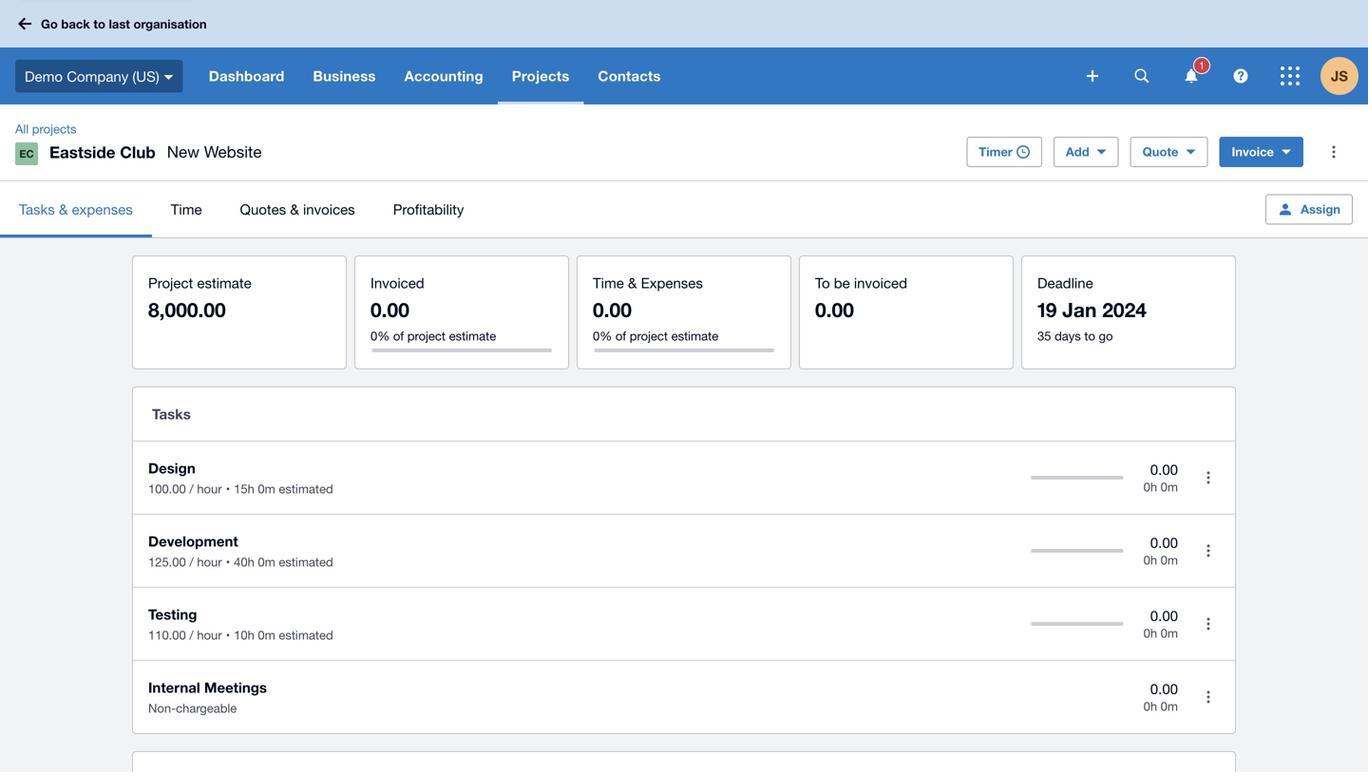 Task type: describe. For each thing, give the bounding box(es) containing it.
design
[[148, 460, 195, 477]]

4 0h from the top
[[1143, 699, 1157, 714]]

svg image right 1
[[1234, 69, 1248, 83]]

more options image
[[1189, 678, 1227, 716]]

new website
[[167, 143, 262, 161]]

estimated for development
[[279, 555, 333, 570]]

hour for development
[[197, 555, 222, 570]]

hour for design
[[197, 482, 222, 496]]

quotes
[[240, 201, 286, 218]]

• for design
[[226, 482, 230, 496]]

19
[[1037, 298, 1057, 322]]

js button
[[1321, 48, 1368, 105]]

0.00 0h 0m for development
[[1143, 535, 1178, 567]]

internal meetings non-chargeable
[[148, 679, 267, 716]]

tasks & expenses link
[[0, 181, 152, 238]]

all
[[15, 122, 29, 136]]

project inside time & expenses 0.00 0% of project estimate
[[630, 329, 668, 343]]

business button
[[299, 48, 390, 105]]

time for time
[[171, 201, 202, 218]]

svg image
[[1135, 69, 1149, 83]]

invoiced 0.00 0% of project estimate
[[371, 275, 496, 343]]

0.00 inside 'to be invoiced 0.00'
[[815, 298, 854, 322]]

quotes & invoices
[[240, 201, 355, 218]]

projects button
[[498, 48, 584, 105]]

quote
[[1143, 144, 1178, 159]]

project estimate 8,000.00
[[148, 275, 251, 322]]

all projects link
[[8, 120, 84, 139]]

svg image inside go back to last organisation "link"
[[18, 18, 31, 30]]

0m inside 'testing 110.00 / hour • 10h 0m estimated'
[[258, 628, 275, 643]]

0.00 0h 0m for testing
[[1143, 608, 1178, 641]]

0.00 inside invoiced 0.00 0% of project estimate
[[371, 298, 409, 322]]

• for testing
[[226, 628, 230, 643]]

0h for development
[[1143, 553, 1157, 567]]

of inside time & expenses 0.00 0% of project estimate
[[615, 329, 626, 343]]

timer button
[[966, 137, 1042, 167]]

project
[[148, 275, 193, 291]]

hour for testing
[[197, 628, 222, 643]]

estimate inside time & expenses 0.00 0% of project estimate
[[671, 329, 718, 343]]

banner containing dashboard
[[0, 0, 1368, 105]]

0.00 0h 0m for design
[[1143, 461, 1178, 494]]

dashboard
[[209, 67, 284, 85]]

time & expenses 0.00 0% of project estimate
[[593, 275, 718, 343]]

time for time & expenses 0.00 0% of project estimate
[[593, 275, 624, 291]]

new
[[167, 143, 200, 161]]

svg image inside 1 popup button
[[1185, 69, 1197, 83]]

to be invoiced 0.00
[[815, 275, 907, 322]]

project inside invoiced 0.00 0% of project estimate
[[407, 329, 446, 343]]

development
[[148, 533, 238, 550]]

internal
[[148, 679, 200, 696]]

invoiced
[[854, 275, 907, 291]]

deadline 19 jan 2024 35 days to go
[[1037, 275, 1147, 343]]

tasks & expenses
[[19, 201, 133, 218]]

0% inside time & expenses 0.00 0% of project estimate
[[593, 329, 612, 343]]

estimate inside invoiced 0.00 0% of project estimate
[[449, 329, 496, 343]]

tasks for tasks & expenses
[[19, 201, 55, 218]]

jan
[[1062, 298, 1097, 322]]

0% inside invoiced 0.00 0% of project estimate
[[371, 329, 390, 343]]

0m inside design 100.00 / hour • 15h 0m estimated
[[258, 482, 275, 496]]

more options image for development
[[1189, 532, 1227, 570]]

demo company (us)
[[25, 68, 159, 84]]

eastside club
[[49, 143, 156, 162]]

/ for development
[[189, 555, 194, 570]]

more options image for design
[[1189, 459, 1227, 497]]

invoices
[[303, 201, 355, 218]]

/ for design
[[189, 482, 194, 496]]

tasks for tasks
[[152, 406, 191, 423]]

quotes & invoices link
[[221, 181, 374, 238]]

organisation
[[133, 16, 207, 31]]

0.00 inside time & expenses 0.00 0% of project estimate
[[593, 298, 632, 322]]

0m inside the development 125.00 / hour • 40h 0m estimated
[[258, 555, 275, 570]]

/ for testing
[[189, 628, 194, 643]]

go back to last organisation link
[[11, 7, 218, 41]]

last
[[109, 16, 130, 31]]

demo company (us) button
[[0, 48, 194, 105]]

meetings
[[204, 679, 267, 696]]

chargeable
[[176, 701, 237, 716]]



Task type: locate. For each thing, give the bounding box(es) containing it.
1 vertical spatial time
[[593, 275, 624, 291]]

0m
[[1161, 480, 1178, 494], [258, 482, 275, 496], [1161, 553, 1178, 567], [258, 555, 275, 570], [1161, 626, 1178, 641], [258, 628, 275, 643], [1161, 699, 1178, 714]]

development 125.00 / hour • 40h 0m estimated
[[148, 533, 333, 570]]

time link
[[152, 181, 221, 238]]

hour down the development
[[197, 555, 222, 570]]

/ right 110.00
[[189, 628, 194, 643]]

1 horizontal spatial of
[[615, 329, 626, 343]]

3 0h from the top
[[1143, 626, 1157, 641]]

go
[[41, 16, 58, 31]]

2 vertical spatial hour
[[197, 628, 222, 643]]

hour inside design 100.00 / hour • 15h 0m estimated
[[197, 482, 222, 496]]

35
[[1037, 329, 1051, 343]]

project down invoiced
[[407, 329, 446, 343]]

estimated
[[279, 482, 333, 496], [279, 555, 333, 570], [279, 628, 333, 643]]

invoiced
[[371, 275, 424, 291]]

1 0h from the top
[[1143, 480, 1157, 494]]

expenses
[[641, 275, 703, 291]]

2 0% from the left
[[593, 329, 612, 343]]

3 • from the top
[[226, 628, 230, 643]]

0 horizontal spatial &
[[59, 201, 68, 218]]

go back to last organisation
[[41, 16, 207, 31]]

125.00
[[148, 555, 186, 570]]

accounting
[[404, 67, 483, 85]]

dashboard link
[[194, 48, 299, 105]]

1 button
[[1172, 48, 1210, 105]]

time down new in the left of the page
[[171, 201, 202, 218]]

be
[[834, 275, 850, 291]]

profitability
[[393, 201, 464, 218]]

0 horizontal spatial project
[[407, 329, 446, 343]]

3 estimated from the top
[[279, 628, 333, 643]]

1 vertical spatial estimated
[[279, 555, 333, 570]]

accounting button
[[390, 48, 498, 105]]

estimated inside 'testing 110.00 / hour • 10h 0m estimated'
[[279, 628, 333, 643]]

/ right 100.00 on the left of page
[[189, 482, 194, 496]]

2 0.00 0h 0m from the top
[[1143, 535, 1178, 567]]

1 vertical spatial /
[[189, 555, 194, 570]]

add button
[[1053, 137, 1119, 167]]

2 vertical spatial /
[[189, 628, 194, 643]]

tasks
[[19, 201, 55, 218], [152, 406, 191, 423]]

1 vertical spatial tasks
[[152, 406, 191, 423]]

0h for design
[[1143, 480, 1157, 494]]

company
[[67, 68, 128, 84]]

club
[[120, 143, 156, 162]]

time inside time & expenses 0.00 0% of project estimate
[[593, 275, 624, 291]]

deadline
[[1037, 275, 1093, 291]]

profitability link
[[374, 181, 483, 238]]

to inside the deadline 19 jan 2024 35 days to go
[[1084, 329, 1095, 343]]

0%
[[371, 329, 390, 343], [593, 329, 612, 343]]

time
[[171, 201, 202, 218], [593, 275, 624, 291]]

contacts
[[598, 67, 661, 85]]

demo
[[25, 68, 63, 84]]

0 horizontal spatial to
[[93, 16, 105, 31]]

website
[[204, 143, 262, 161]]

10h
[[234, 628, 254, 643]]

back
[[61, 16, 90, 31]]

invoice
[[1232, 144, 1274, 159]]

svg image inside demo company (us) popup button
[[164, 75, 174, 80]]

3 0.00 0h 0m from the top
[[1143, 608, 1178, 641]]

hour left 15h
[[197, 482, 222, 496]]

• inside the development 125.00 / hour • 40h 0m estimated
[[226, 555, 230, 570]]

• for development
[[226, 555, 230, 570]]

1 horizontal spatial tasks
[[152, 406, 191, 423]]

• left 10h
[[226, 628, 230, 643]]

svg image left go
[[18, 18, 31, 30]]

time left expenses in the top of the page
[[593, 275, 624, 291]]

estimate
[[197, 275, 251, 291], [449, 329, 496, 343], [671, 329, 718, 343]]

hour inside 'testing 110.00 / hour • 10h 0m estimated'
[[197, 628, 222, 643]]

svg image right (us)
[[164, 75, 174, 80]]

days
[[1055, 329, 1081, 343]]

1 • from the top
[[226, 482, 230, 496]]

1 horizontal spatial &
[[290, 201, 299, 218]]

1 horizontal spatial estimate
[[449, 329, 496, 343]]

/
[[189, 482, 194, 496], [189, 555, 194, 570], [189, 628, 194, 643]]

& left 'expenses'
[[59, 201, 68, 218]]

2 vertical spatial •
[[226, 628, 230, 643]]

project down expenses in the top of the page
[[630, 329, 668, 343]]

assign
[[1301, 202, 1340, 217]]

testing
[[148, 606, 197, 623]]

add
[[1066, 144, 1089, 159]]

1 horizontal spatial 0%
[[593, 329, 612, 343]]

more options image
[[1315, 133, 1353, 171], [1189, 459, 1227, 497], [1189, 532, 1227, 570], [1189, 605, 1227, 643]]

0 vertical spatial /
[[189, 482, 194, 496]]

& for quotes
[[290, 201, 299, 218]]

1 project from the left
[[407, 329, 446, 343]]

0.00 0h 0m
[[1143, 461, 1178, 494], [1143, 535, 1178, 567], [1143, 608, 1178, 641], [1143, 681, 1178, 714]]

svg image left 1
[[1185, 69, 1197, 83]]

0 vertical spatial time
[[171, 201, 202, 218]]

/ down the development
[[189, 555, 194, 570]]

& for tasks
[[59, 201, 68, 218]]

projects
[[32, 122, 76, 136]]

40h
[[234, 555, 254, 570]]

estimated for testing
[[279, 628, 333, 643]]

2 estimated from the top
[[279, 555, 333, 570]]

js
[[1331, 67, 1348, 85]]

1 vertical spatial to
[[1084, 329, 1095, 343]]

/ inside design 100.00 / hour • 15h 0m estimated
[[189, 482, 194, 496]]

• left 15h
[[226, 482, 230, 496]]

quote button
[[1130, 137, 1208, 167]]

0.00
[[371, 298, 409, 322], [593, 298, 632, 322], [815, 298, 854, 322], [1150, 461, 1178, 478], [1150, 535, 1178, 551], [1150, 608, 1178, 624], [1150, 681, 1178, 697]]

svg image
[[18, 18, 31, 30], [1281, 67, 1300, 86], [1185, 69, 1197, 83], [1234, 69, 1248, 83], [1087, 70, 1098, 82], [164, 75, 174, 80]]

1 horizontal spatial to
[[1084, 329, 1095, 343]]

4 0.00 0h 0m from the top
[[1143, 681, 1178, 714]]

0 vertical spatial •
[[226, 482, 230, 496]]

0 vertical spatial to
[[93, 16, 105, 31]]

timer
[[979, 144, 1013, 159]]

testing 110.00 / hour • 10h 0m estimated
[[148, 606, 333, 643]]

1 estimated from the top
[[279, 482, 333, 496]]

2 hour from the top
[[197, 555, 222, 570]]

& inside time & expenses 0.00 0% of project estimate
[[628, 275, 637, 291]]

1 vertical spatial hour
[[197, 555, 222, 570]]

business
[[313, 67, 376, 85]]

to
[[815, 275, 830, 291]]

estimated right 10h
[[279, 628, 333, 643]]

projects
[[512, 67, 569, 85]]

3 hour from the top
[[197, 628, 222, 643]]

2 vertical spatial estimated
[[279, 628, 333, 643]]

design 100.00 / hour • 15h 0m estimated
[[148, 460, 333, 496]]

0 horizontal spatial of
[[393, 329, 404, 343]]

0 vertical spatial tasks
[[19, 201, 55, 218]]

/ inside 'testing 110.00 / hour • 10h 0m estimated'
[[189, 628, 194, 643]]

0 horizontal spatial estimate
[[197, 275, 251, 291]]

3 / from the top
[[189, 628, 194, 643]]

• left '40h'
[[226, 555, 230, 570]]

1 / from the top
[[189, 482, 194, 496]]

estimated for design
[[279, 482, 333, 496]]

2 project from the left
[[630, 329, 668, 343]]

1 hour from the top
[[197, 482, 222, 496]]

of
[[393, 329, 404, 343], [615, 329, 626, 343]]

to left last in the left top of the page
[[93, 16, 105, 31]]

expenses
[[72, 201, 133, 218]]

&
[[59, 201, 68, 218], [290, 201, 299, 218], [628, 275, 637, 291]]

to inside go back to last organisation "link"
[[93, 16, 105, 31]]

of inside invoiced 0.00 0% of project estimate
[[393, 329, 404, 343]]

15h
[[234, 482, 254, 496]]

•
[[226, 482, 230, 496], [226, 555, 230, 570], [226, 628, 230, 643]]

invoice button
[[1219, 137, 1303, 167]]

• inside 'testing 110.00 / hour • 10h 0m estimated'
[[226, 628, 230, 643]]

1 vertical spatial •
[[226, 555, 230, 570]]

contacts button
[[584, 48, 675, 105]]

eastside
[[49, 143, 115, 162]]

& right quotes
[[290, 201, 299, 218]]

banner
[[0, 0, 1368, 105]]

all projects
[[15, 122, 76, 136]]

1 of from the left
[[393, 329, 404, 343]]

1 horizontal spatial time
[[593, 275, 624, 291]]

1
[[1199, 59, 1205, 72]]

1 0.00 0h 0m from the top
[[1143, 461, 1178, 494]]

0 horizontal spatial 0%
[[371, 329, 390, 343]]

2 0h from the top
[[1143, 553, 1157, 567]]

assign button
[[1266, 194, 1353, 225]]

/ inside the development 125.00 / hour • 40h 0m estimated
[[189, 555, 194, 570]]

110.00
[[148, 628, 186, 643]]

2 • from the top
[[226, 555, 230, 570]]

1 0% from the left
[[371, 329, 390, 343]]

0h for testing
[[1143, 626, 1157, 641]]

more options image for testing
[[1189, 605, 1227, 643]]

100.00
[[148, 482, 186, 496]]

to left go
[[1084, 329, 1095, 343]]

estimated inside the development 125.00 / hour • 40h 0m estimated
[[279, 555, 333, 570]]

(us)
[[132, 68, 159, 84]]

0 horizontal spatial tasks
[[19, 201, 55, 218]]

0 vertical spatial hour
[[197, 482, 222, 496]]

• inside design 100.00 / hour • 15h 0m estimated
[[226, 482, 230, 496]]

0 vertical spatial estimated
[[279, 482, 333, 496]]

& for time
[[628, 275, 637, 291]]

2 horizontal spatial estimate
[[671, 329, 718, 343]]

ec
[[19, 148, 34, 160]]

2 horizontal spatial &
[[628, 275, 637, 291]]

2024
[[1102, 298, 1147, 322]]

1 horizontal spatial project
[[630, 329, 668, 343]]

0 horizontal spatial time
[[171, 201, 202, 218]]

project
[[407, 329, 446, 343], [630, 329, 668, 343]]

& left expenses in the top of the page
[[628, 275, 637, 291]]

hour
[[197, 482, 222, 496], [197, 555, 222, 570], [197, 628, 222, 643]]

estimated inside design 100.00 / hour • 15h 0m estimated
[[279, 482, 333, 496]]

non-
[[148, 701, 176, 716]]

hour left 10h
[[197, 628, 222, 643]]

estimate inside project estimate 8,000.00
[[197, 275, 251, 291]]

0h
[[1143, 480, 1157, 494], [1143, 553, 1157, 567], [1143, 626, 1157, 641], [1143, 699, 1157, 714]]

8,000.00
[[148, 298, 226, 322]]

estimated right 15h
[[279, 482, 333, 496]]

svg image left js
[[1281, 67, 1300, 86]]

tasks up the design on the bottom left of page
[[152, 406, 191, 423]]

go
[[1099, 329, 1113, 343]]

tasks down the "ec"
[[19, 201, 55, 218]]

estimated right '40h'
[[279, 555, 333, 570]]

svg image left svg image
[[1087, 70, 1098, 82]]

2 of from the left
[[615, 329, 626, 343]]

2 / from the top
[[189, 555, 194, 570]]

hour inside the development 125.00 / hour • 40h 0m estimated
[[197, 555, 222, 570]]



Task type: vqa. For each thing, say whether or not it's contained in the screenshot.
right view
no



